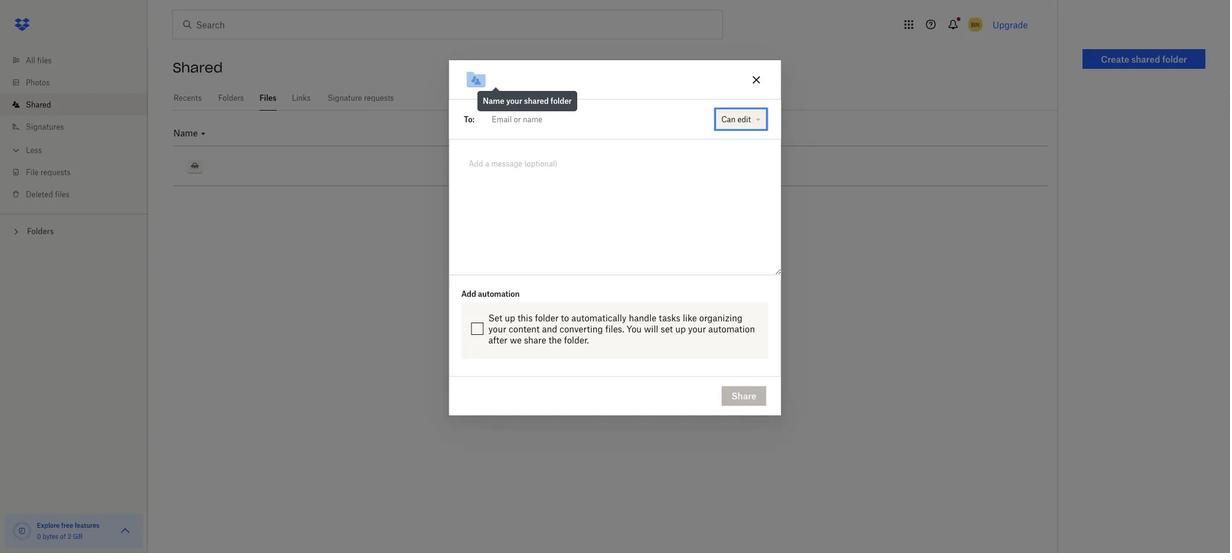 Task type: describe. For each thing, give the bounding box(es) containing it.
file requests link
[[10, 161, 148, 183]]

create shared folder button
[[1083, 49, 1206, 69]]

all
[[26, 56, 35, 65]]

photos link
[[10, 71, 148, 93]]

signature
[[328, 93, 362, 103]]

links
[[292, 93, 311, 103]]

2
[[68, 533, 71, 541]]

recents
[[174, 93, 202, 103]]

the
[[549, 335, 562, 345]]

can
[[722, 115, 736, 124]]

0
[[37, 533, 41, 541]]

Add a message (optional) text field
[[464, 154, 767, 183]]

free
[[61, 522, 73, 530]]

files
[[260, 93, 277, 103]]

your right name
[[506, 97, 523, 106]]

share
[[524, 335, 547, 345]]

folders inside folders button
[[27, 227, 54, 236]]

set
[[489, 313, 503, 323]]

deleted files link
[[10, 183, 148, 205]]

set
[[661, 324, 673, 334]]

your up after
[[489, 324, 507, 334]]

share
[[732, 391, 757, 402]]

requests for file requests
[[41, 168, 71, 177]]

create shared folder
[[1101, 54, 1188, 64]]

files.
[[606, 324, 625, 334]]

signature requests link
[[326, 86, 396, 109]]

sharing modal dialog
[[449, 60, 781, 514]]

folders inside folders link
[[218, 93, 244, 103]]

converting
[[560, 324, 603, 334]]

folders button
[[0, 222, 148, 240]]

content
[[509, 324, 540, 334]]

name
[[483, 97, 505, 106]]

signature requests
[[328, 93, 394, 103]]

to:
[[464, 115, 475, 124]]

upgrade link
[[993, 19, 1028, 30]]

you
[[627, 324, 642, 334]]

requests for signature requests
[[364, 93, 394, 103]]

create
[[1101, 54, 1130, 64]]

folder for name your shared folder
[[551, 97, 572, 106]]

edit
[[738, 115, 751, 124]]

recents link
[[173, 86, 203, 109]]

0 vertical spatial automation
[[478, 289, 520, 299]]

links link
[[292, 86, 311, 109]]

less image
[[10, 144, 22, 157]]

file requests
[[26, 168, 71, 177]]

dropbox image
[[10, 12, 34, 37]]

set up this folder to automatically handle tasks like organizing your content and converting files. you will set up your automation after we share the folder.
[[489, 313, 755, 345]]

less
[[26, 145, 42, 155]]

all files
[[26, 56, 52, 65]]

files link
[[260, 86, 277, 109]]

deleted
[[26, 190, 53, 199]]

and
[[542, 324, 558, 334]]

of
[[60, 533, 66, 541]]

signatures link
[[10, 116, 148, 138]]

explore
[[37, 522, 60, 530]]



Task type: vqa. For each thing, say whether or not it's contained in the screenshot.
list item
no



Task type: locate. For each thing, give the bounding box(es) containing it.
0 horizontal spatial requests
[[41, 168, 71, 177]]

1 vertical spatial automation
[[709, 324, 755, 334]]

name your shared folder
[[483, 97, 572, 106]]

files inside "link"
[[37, 56, 52, 65]]

0 vertical spatial shared
[[173, 59, 223, 76]]

explore free features 0 bytes of 2 gb
[[37, 522, 100, 541]]

shared inside sharing modal dialog
[[524, 97, 549, 106]]

folder
[[1163, 54, 1188, 64], [551, 97, 572, 106], [535, 313, 559, 323]]

automation down organizing
[[709, 324, 755, 334]]

deleted files
[[26, 190, 70, 199]]

shared right name
[[524, 97, 549, 106]]

1 vertical spatial shared
[[524, 97, 549, 106]]

automation inside set up this folder to automatically handle tasks like organizing your content and converting files. you will set up your automation after we share the folder.
[[709, 324, 755, 334]]

folders
[[218, 93, 244, 103], [27, 227, 54, 236]]

0 vertical spatial folder
[[1163, 54, 1188, 64]]

list containing all files
[[0, 42, 148, 214]]

tasks
[[659, 313, 681, 323]]

shared list item
[[0, 93, 148, 116]]

shared up recents 'link'
[[173, 59, 223, 76]]

0 horizontal spatial up
[[505, 313, 515, 323]]

your
[[506, 97, 523, 106], [489, 324, 507, 334], [688, 324, 706, 334]]

organizing
[[700, 313, 743, 323]]

1 horizontal spatial requests
[[364, 93, 394, 103]]

folder right create
[[1163, 54, 1188, 64]]

to
[[561, 313, 569, 323]]

shared down "photos" in the top of the page
[[26, 100, 51, 109]]

1 horizontal spatial shared
[[1132, 54, 1161, 64]]

add automation
[[462, 289, 520, 299]]

folders left files in the left top of the page
[[218, 93, 244, 103]]

features
[[75, 522, 100, 530]]

1 vertical spatial up
[[676, 324, 686, 334]]

like
[[683, 313, 697, 323]]

1 vertical spatial folder
[[551, 97, 572, 106]]

signatures
[[26, 122, 64, 131]]

0 horizontal spatial folders
[[27, 227, 54, 236]]

folder up and on the left of the page
[[535, 313, 559, 323]]

shared inside "shared" link
[[26, 100, 51, 109]]

1 horizontal spatial files
[[55, 190, 70, 199]]

files right all
[[37, 56, 52, 65]]

0 vertical spatial shared
[[1132, 54, 1161, 64]]

bytes
[[43, 533, 58, 541]]

list
[[0, 42, 148, 214]]

photos
[[26, 78, 50, 87]]

will
[[644, 324, 659, 334]]

0 horizontal spatial files
[[37, 56, 52, 65]]

0 vertical spatial folders
[[218, 93, 244, 103]]

automation up set
[[478, 289, 520, 299]]

files for all files
[[37, 56, 52, 65]]

handle
[[629, 313, 657, 323]]

files
[[37, 56, 52, 65], [55, 190, 70, 199]]

1 horizontal spatial folders
[[218, 93, 244, 103]]

0 horizontal spatial automation
[[478, 289, 520, 299]]

folder up contact name field
[[551, 97, 572, 106]]

1 horizontal spatial automation
[[709, 324, 755, 334]]

requests right 'signature'
[[364, 93, 394, 103]]

shared link
[[10, 93, 148, 116]]

all files link
[[10, 49, 148, 71]]

share button
[[722, 387, 767, 406]]

upgrade
[[993, 19, 1028, 30]]

0 vertical spatial requests
[[364, 93, 394, 103]]

up
[[505, 313, 515, 323], [676, 324, 686, 334]]

your down like at right
[[688, 324, 706, 334]]

file
[[26, 168, 39, 177]]

files right deleted
[[55, 190, 70, 199]]

shared inside button
[[1132, 54, 1161, 64]]

shared
[[173, 59, 223, 76], [26, 100, 51, 109]]

1 horizontal spatial shared
[[173, 59, 223, 76]]

folder inside button
[[1163, 54, 1188, 64]]

Contact name field
[[487, 109, 711, 129]]

1 vertical spatial folders
[[27, 227, 54, 236]]

shared right create
[[1132, 54, 1161, 64]]

can edit button
[[716, 109, 767, 129]]

None field
[[475, 107, 713, 132]]

this
[[518, 313, 533, 323]]

files for deleted files
[[55, 190, 70, 199]]

requests right file
[[41, 168, 71, 177]]

1 horizontal spatial up
[[676, 324, 686, 334]]

folder inside set up this folder to automatically handle tasks like organizing your content and converting files. you will set up your automation after we share the folder.
[[535, 313, 559, 323]]

tab list
[[173, 86, 1058, 111]]

folder.
[[564, 335, 589, 345]]

add
[[462, 289, 476, 299]]

0 vertical spatial up
[[505, 313, 515, 323]]

requests
[[364, 93, 394, 103], [41, 168, 71, 177]]

automatically
[[572, 313, 627, 323]]

after
[[489, 335, 508, 345]]

none field inside sharing modal dialog
[[475, 107, 713, 132]]

quota usage element
[[12, 522, 32, 541]]

1 vertical spatial files
[[55, 190, 70, 199]]

we
[[510, 335, 522, 345]]

tab list containing recents
[[173, 86, 1058, 111]]

0 vertical spatial files
[[37, 56, 52, 65]]

folders link
[[218, 86, 245, 109]]

gb
[[73, 533, 83, 541]]

1 vertical spatial shared
[[26, 100, 51, 109]]

1 vertical spatial requests
[[41, 168, 71, 177]]

shared
[[1132, 54, 1161, 64], [524, 97, 549, 106]]

0 horizontal spatial shared
[[524, 97, 549, 106]]

folder for set up this folder to automatically handle tasks like organizing your content and converting files. you will set up your automation after we share the folder.
[[535, 313, 559, 323]]

folders down deleted
[[27, 227, 54, 236]]

0 horizontal spatial shared
[[26, 100, 51, 109]]

automation
[[478, 289, 520, 299], [709, 324, 755, 334]]

can edit
[[722, 115, 751, 124]]

2 vertical spatial folder
[[535, 313, 559, 323]]



